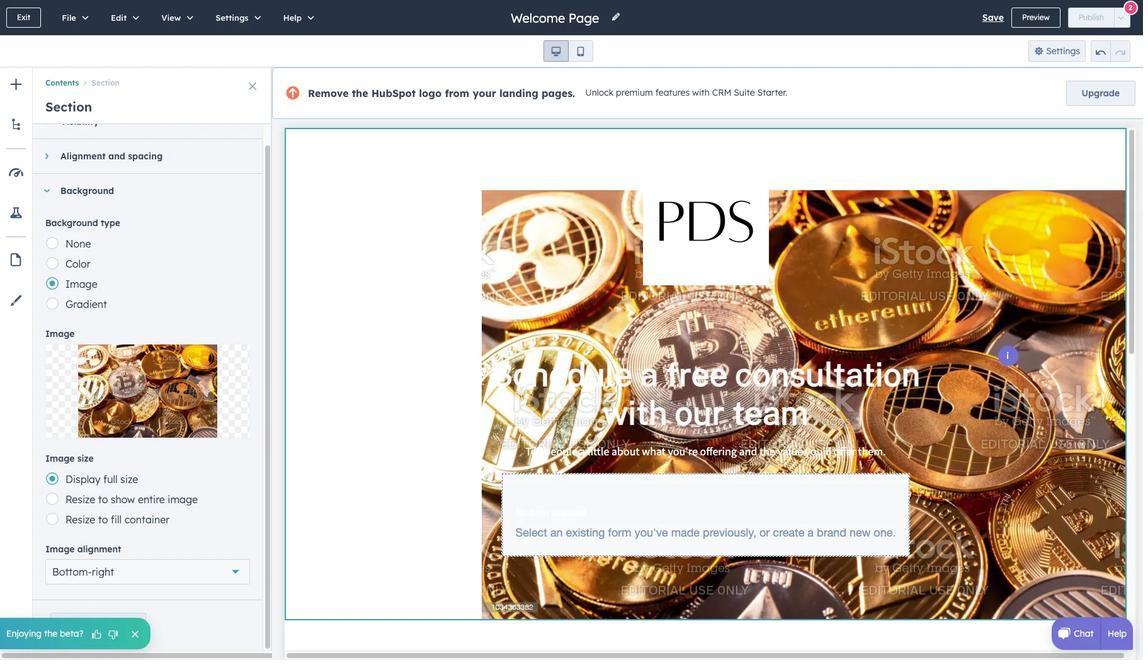 Task type: describe. For each thing, give the bounding box(es) containing it.
unlock
[[586, 87, 614, 98]]

the for beta?
[[44, 628, 57, 640]]

1 vertical spatial size
[[120, 473, 138, 486]]

save button
[[983, 10, 1004, 25]]

save
[[983, 12, 1004, 23]]

reset all styles
[[66, 620, 131, 631]]

preview button
[[1012, 8, 1061, 28]]

navigation containing contents
[[33, 67, 272, 90]]

publish
[[1079, 13, 1105, 22]]

image up bottom-
[[45, 544, 75, 555]]

0 horizontal spatial settings button
[[203, 0, 270, 35]]

section button
[[79, 78, 120, 88]]

bottom-right
[[52, 566, 114, 579]]

0 vertical spatial size
[[77, 453, 94, 464]]

0 horizontal spatial settings
[[216, 13, 249, 23]]

image up "display" on the bottom of page
[[45, 453, 75, 464]]

reset all styles button
[[50, 613, 146, 638]]

enjoying the beta?
[[6, 628, 84, 640]]

bottom-
[[52, 566, 92, 579]]

replace
[[131, 386, 164, 397]]

view button
[[148, 0, 203, 35]]

beta?
[[60, 628, 84, 640]]

publish group
[[1069, 8, 1131, 28]]

view
[[161, 13, 181, 23]]

resize for resize to fill container
[[66, 514, 95, 526]]

0 vertical spatial section
[[92, 78, 120, 88]]

hubspot
[[372, 87, 416, 100]]

help inside "help" button
[[283, 13, 302, 23]]

and
[[108, 151, 125, 162]]

gradient
[[66, 298, 107, 311]]

resize for resize to show entire image
[[66, 493, 95, 506]]

replace button
[[45, 344, 250, 439]]

1 horizontal spatial settings
[[1047, 45, 1081, 57]]

pages.
[[542, 87, 575, 100]]

show
[[111, 493, 135, 506]]

upgrade
[[1082, 88, 1120, 99]]

right
[[92, 566, 114, 579]]

fill
[[111, 514, 122, 526]]

image down gradient on the left top of page
[[45, 328, 75, 340]]

1 vertical spatial section
[[45, 99, 92, 115]]

image size element
[[45, 469, 250, 529]]

logo
[[419, 87, 442, 100]]

entire
[[138, 493, 165, 506]]

2 group from the left
[[1091, 40, 1131, 62]]

image
[[168, 493, 198, 506]]

to for fill
[[98, 514, 108, 526]]

styles
[[106, 620, 131, 631]]

your
[[473, 87, 497, 100]]

background type
[[45, 217, 120, 229]]

caret image for background
[[43, 189, 50, 193]]

image down color
[[66, 278, 97, 291]]

image size
[[45, 453, 94, 464]]



Task type: locate. For each thing, give the bounding box(es) containing it.
settings
[[216, 13, 249, 23], [1047, 45, 1081, 57]]

0 vertical spatial settings button
[[203, 0, 270, 35]]

0 vertical spatial help
[[283, 13, 302, 23]]

0 vertical spatial the
[[352, 87, 368, 100]]

0 vertical spatial settings
[[216, 13, 249, 23]]

background up none
[[45, 217, 98, 229]]

enjoying
[[6, 628, 42, 640]]

caret image
[[45, 118, 48, 125], [45, 153, 48, 160], [43, 189, 50, 193]]

from
[[445, 87, 470, 100]]

full
[[103, 473, 118, 486]]

1 vertical spatial settings
[[1047, 45, 1081, 57]]

0 vertical spatial to
[[98, 493, 108, 506]]

all
[[93, 620, 103, 631]]

thumbsup image
[[91, 629, 102, 641]]

1 vertical spatial resize
[[66, 514, 95, 526]]

background button
[[33, 174, 250, 208]]

background
[[60, 185, 114, 197], [45, 217, 98, 229]]

file button
[[49, 0, 98, 35]]

section
[[92, 78, 120, 88], [45, 99, 92, 115]]

the right remove
[[352, 87, 368, 100]]

None field
[[510, 9, 604, 26]]

1 horizontal spatial help
[[1108, 628, 1127, 640]]

section right contents button
[[92, 78, 120, 88]]

1 vertical spatial background
[[45, 217, 98, 229]]

premium
[[616, 87, 653, 98]]

chat
[[1075, 628, 1094, 640]]

caret image up background type
[[43, 189, 50, 193]]

0 horizontal spatial help
[[283, 13, 302, 23]]

crm
[[713, 87, 732, 98]]

with
[[693, 87, 710, 98]]

upgrade link
[[1067, 81, 1136, 106]]

navigation
[[33, 67, 272, 90]]

1 to from the top
[[98, 493, 108, 506]]

help
[[283, 13, 302, 23], [1108, 628, 1127, 640]]

visibility button
[[33, 105, 250, 139]]

1 resize from the top
[[66, 493, 95, 506]]

1 vertical spatial the
[[44, 628, 57, 640]]

resize to show entire image
[[66, 493, 198, 506]]

alignment
[[77, 544, 121, 555]]

remove the hubspot logo from your landing pages.
[[308, 87, 575, 100]]

1 vertical spatial settings button
[[1029, 40, 1086, 62]]

group
[[544, 40, 594, 62], [1091, 40, 1131, 62]]

none
[[66, 238, 91, 250]]

edit
[[111, 13, 127, 23]]

thumbsdown image
[[107, 629, 119, 641]]

the
[[352, 87, 368, 100], [44, 628, 57, 640]]

0 horizontal spatial group
[[544, 40, 594, 62]]

resize down "display" on the bottom of page
[[66, 493, 95, 506]]

caret image inside visibility dropdown button
[[45, 118, 48, 125]]

alignment
[[60, 151, 106, 162]]

to left fill
[[98, 514, 108, 526]]

0 vertical spatial caret image
[[45, 118, 48, 125]]

caret image for visibility
[[45, 118, 48, 125]]

visibility
[[60, 116, 99, 127]]

1 horizontal spatial the
[[352, 87, 368, 100]]

display full size
[[66, 473, 138, 486]]

2
[[1129, 3, 1133, 12]]

to left show
[[98, 493, 108, 506]]

landing
[[500, 87, 539, 100]]

reset
[[66, 620, 90, 631]]

starter.
[[758, 87, 788, 98]]

background up background type
[[60, 185, 114, 197]]

0 vertical spatial background
[[60, 185, 114, 197]]

0 vertical spatial resize
[[66, 493, 95, 506]]

caret image left visibility
[[45, 118, 48, 125]]

size right full on the bottom of page
[[120, 473, 138, 486]]

the left beta?
[[44, 628, 57, 640]]

1 horizontal spatial size
[[120, 473, 138, 486]]

alignment and spacing
[[60, 151, 163, 162]]

suite
[[734, 87, 755, 98]]

background for background
[[60, 185, 114, 197]]

contents button
[[45, 78, 79, 88]]

background for background type
[[45, 217, 98, 229]]

type
[[101, 217, 120, 229]]

2 resize from the top
[[66, 514, 95, 526]]

bottom-right button
[[45, 560, 250, 585]]

alignment and spacing button
[[33, 139, 250, 173]]

0 horizontal spatial size
[[77, 453, 94, 464]]

2 vertical spatial caret image
[[43, 189, 50, 193]]

1 group from the left
[[544, 40, 594, 62]]

1 vertical spatial help
[[1108, 628, 1127, 640]]

settings button
[[203, 0, 270, 35], [1029, 40, 1086, 62]]

section up visibility
[[45, 99, 92, 115]]

close image
[[249, 83, 256, 90]]

resize up image alignment
[[66, 514, 95, 526]]

group up pages.
[[544, 40, 594, 62]]

size
[[77, 453, 94, 464], [120, 473, 138, 486]]

0 horizontal spatial the
[[44, 628, 57, 640]]

contents
[[45, 78, 79, 88]]

display
[[66, 473, 101, 486]]

unlock premium features with crm suite starter.
[[586, 87, 788, 98]]

enjoying the beta? button
[[0, 618, 150, 650]]

to
[[98, 493, 108, 506], [98, 514, 108, 526]]

preview
[[1023, 13, 1050, 22]]

edit button
[[98, 0, 148, 35]]

container
[[125, 514, 170, 526]]

background inside dropdown button
[[60, 185, 114, 197]]

the for hubspot
[[352, 87, 368, 100]]

color
[[66, 258, 91, 270]]

resize
[[66, 493, 95, 506], [66, 514, 95, 526]]

help button
[[270, 0, 323, 35]]

resize to fill container
[[66, 514, 170, 526]]

caret image for alignment and spacing
[[45, 153, 48, 160]]

to for show
[[98, 493, 108, 506]]

1 horizontal spatial group
[[1091, 40, 1131, 62]]

remove
[[308, 87, 349, 100]]

file
[[62, 13, 76, 23]]

publish button
[[1069, 8, 1115, 28]]

spacing
[[128, 151, 163, 162]]

2 to from the top
[[98, 514, 108, 526]]

features
[[656, 87, 690, 98]]

settings right view button
[[216, 13, 249, 23]]

1 vertical spatial to
[[98, 514, 108, 526]]

exit
[[17, 13, 30, 22]]

image alignment
[[45, 544, 121, 555]]

group down publish group
[[1091, 40, 1131, 62]]

caret image inside alignment and spacing dropdown button
[[45, 153, 48, 160]]

exit link
[[6, 8, 41, 28]]

1 vertical spatial caret image
[[45, 153, 48, 160]]

1 horizontal spatial settings button
[[1029, 40, 1086, 62]]

the inside button
[[44, 628, 57, 640]]

caret image left alignment at the top
[[45, 153, 48, 160]]

settings down preview button
[[1047, 45, 1081, 57]]

size up "display" on the bottom of page
[[77, 453, 94, 464]]

caret image inside 'background' dropdown button
[[43, 189, 50, 193]]

image
[[66, 278, 97, 291], [45, 328, 75, 340], [45, 453, 75, 464], [45, 544, 75, 555]]



Task type: vqa. For each thing, say whether or not it's contained in the screenshot.
the rightmost '&'
no



